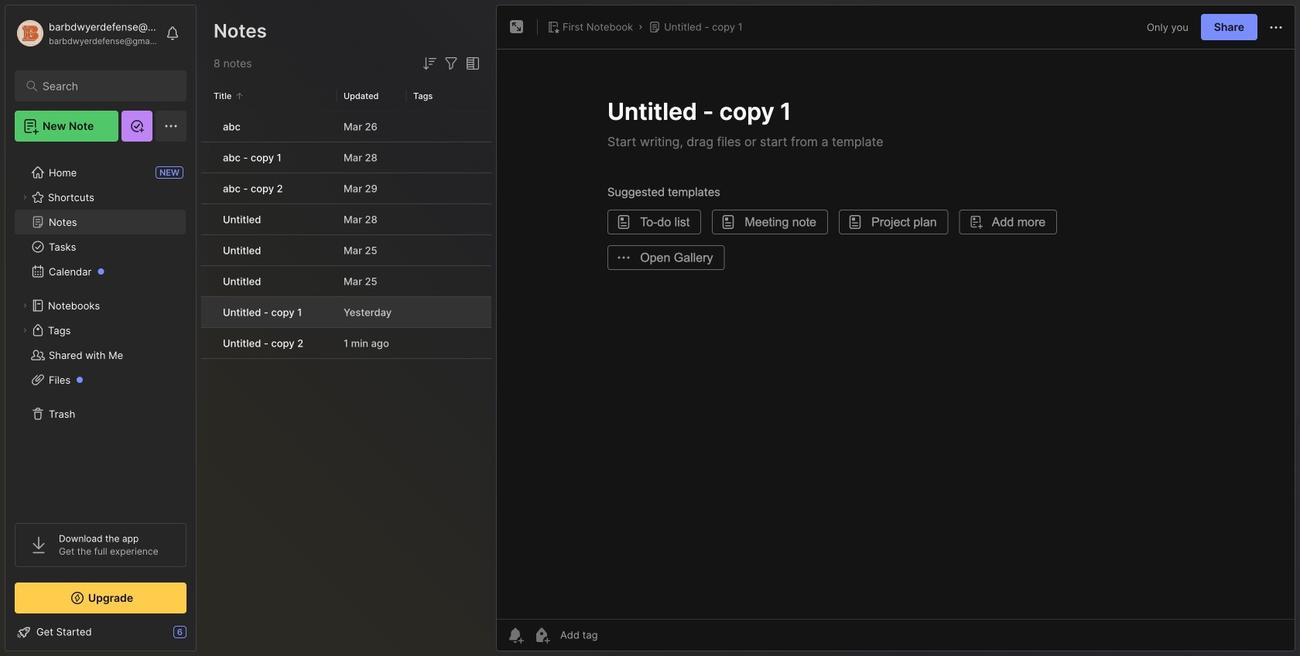 Task type: locate. For each thing, give the bounding box(es) containing it.
add filters image
[[442, 54, 461, 73]]

Add tag field
[[559, 628, 675, 642]]

tree inside the main element
[[5, 151, 196, 509]]

2 cell from the top
[[201, 142, 214, 173]]

none search field inside the main element
[[43, 77, 166, 95]]

Help and Learning task checklist field
[[5, 620, 196, 645]]

7 cell from the top
[[201, 297, 214, 327]]

cell
[[201, 111, 214, 142], [201, 142, 214, 173], [201, 173, 214, 204], [201, 204, 214, 235], [201, 235, 214, 265], [201, 266, 214, 296], [201, 297, 214, 327], [201, 328, 214, 358]]

note window element
[[496, 5, 1296, 656]]

tree
[[5, 151, 196, 509]]

Note Editor text field
[[497, 49, 1295, 619]]

View options field
[[461, 54, 482, 73]]

expand tags image
[[20, 326, 29, 335]]

expand note image
[[508, 18, 526, 36]]

add a reminder image
[[506, 626, 525, 645]]

row group
[[201, 111, 491, 360]]

None search field
[[43, 77, 166, 95]]

6 cell from the top
[[201, 266, 214, 296]]

expand notebooks image
[[20, 301, 29, 310]]

4 cell from the top
[[201, 204, 214, 235]]



Task type: describe. For each thing, give the bounding box(es) containing it.
More actions field
[[1267, 17, 1286, 37]]

Sort options field
[[420, 54, 439, 73]]

add tag image
[[533, 626, 551, 645]]

3 cell from the top
[[201, 173, 214, 204]]

8 cell from the top
[[201, 328, 214, 358]]

Search text field
[[43, 79, 166, 94]]

Add filters field
[[442, 54, 461, 73]]

main element
[[0, 0, 201, 656]]

1 cell from the top
[[201, 111, 214, 142]]

Account field
[[15, 18, 158, 49]]

more actions image
[[1267, 18, 1286, 37]]

click to collapse image
[[195, 628, 207, 646]]

5 cell from the top
[[201, 235, 214, 265]]



Task type: vqa. For each thing, say whether or not it's contained in the screenshot.
7
no



